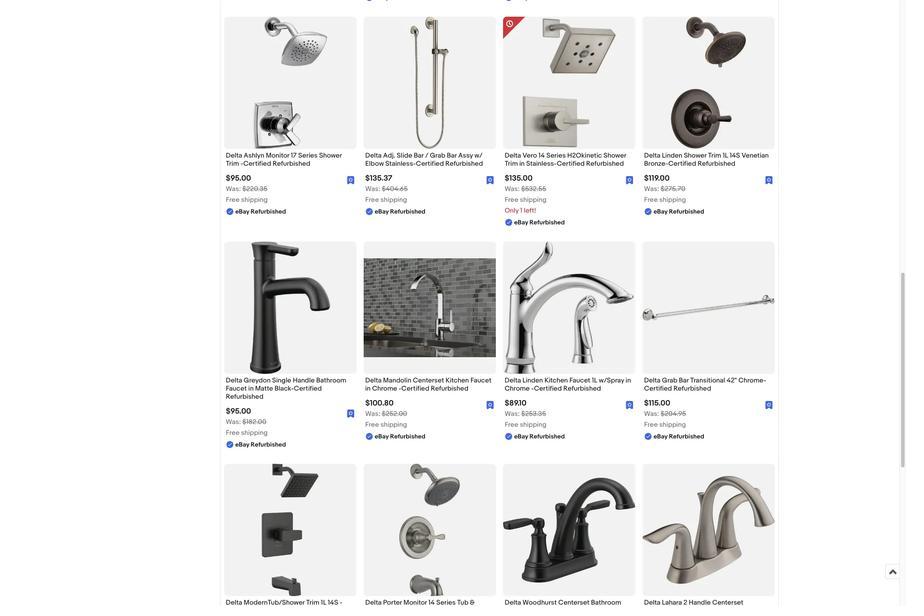 Task type: vqa. For each thing, say whether or not it's contained in the screenshot.
rightmost 1L
yes



Task type: locate. For each thing, give the bounding box(es) containing it.
ebay
[[236, 208, 250, 215], [375, 208, 389, 215], [654, 208, 668, 215], [515, 219, 529, 226], [375, 433, 389, 440], [515, 433, 529, 440], [654, 433, 668, 440], [236, 441, 250, 449]]

was: $182.00 free shipping
[[226, 418, 268, 437]]

free inside was: $220.35 free shipping
[[226, 195, 240, 204]]

ebay refurbished
[[236, 208, 286, 215], [375, 208, 426, 215], [654, 208, 705, 215], [515, 219, 565, 226], [375, 433, 426, 440], [515, 433, 565, 440], [654, 433, 705, 440], [236, 441, 286, 449]]

ebay for delta linden shower trim 1l 14s  venetian bronze-certified refurbished
[[654, 208, 668, 215]]

ebay down was: $404.65 free shipping
[[375, 208, 389, 215]]

0 horizontal spatial faucet
[[226, 384, 247, 393]]

chrome up $100.80
[[372, 384, 397, 393]]

was: inside the was: $253.35 free shipping
[[505, 410, 520, 418]]

shipping inside was: $275.70 free shipping
[[660, 195, 687, 204]]

free for was: $182.00 free shipping
[[226, 429, 240, 437]]

certified inside delta ashlyn monitor 17 series shower trim -certified refurbished
[[243, 159, 271, 168]]

was: for was: $275.70 free shipping
[[645, 185, 660, 193]]

1 shower from the left
[[319, 151, 342, 160]]

trim inside delta vero 14 series h2okinetic shower trim  in stainless-certified refurbished
[[505, 159, 518, 168]]

ebay down the was: $253.35 free shipping
[[515, 433, 529, 440]]

ebay down was: $252.00 free shipping at the bottom of the page
[[375, 433, 389, 440]]

1l left 14s on the top right of the page
[[723, 151, 729, 160]]

in
[[520, 159, 525, 168], [626, 376, 632, 385], [249, 384, 254, 393], [366, 384, 371, 393]]

0 horizontal spatial shower
[[319, 151, 342, 160]]

1 vertical spatial 1l
[[592, 376, 598, 385]]

free inside was: $275.70 free shipping
[[645, 195, 658, 204]]

0 vertical spatial grab
[[430, 151, 446, 160]]

series right 14 on the top of page
[[547, 151, 566, 160]]

$95.00 up was: $220.35 free shipping
[[226, 174, 251, 183]]

shipping for $252.00
[[381, 421, 407, 429]]

-
[[241, 159, 243, 168], [399, 384, 402, 393], [532, 384, 534, 393]]

free inside was: $532.55 free shipping only 1 left!
[[505, 195, 519, 204]]

was: $532.55 free shipping only 1 left!
[[505, 185, 547, 215]]

$119.00
[[645, 174, 670, 183]]

delta grab bar transitional 42"  chrome- certified refurbished
[[645, 376, 767, 393]]

0 vertical spatial $95.00
[[226, 174, 251, 183]]

series
[[298, 151, 318, 160], [547, 151, 566, 160]]

free
[[226, 195, 240, 204], [366, 195, 379, 204], [505, 195, 519, 204], [645, 195, 658, 204], [366, 421, 379, 429], [505, 421, 519, 429], [645, 421, 658, 429], [226, 429, 240, 437]]

2 shower from the left
[[604, 151, 627, 160]]

delta up $119.00
[[645, 151, 661, 160]]

2 series from the left
[[547, 151, 566, 160]]

shipping inside was: $404.65 free shipping
[[381, 195, 407, 204]]

$95.00 for $220.35
[[226, 174, 251, 183]]

bar left "assy"
[[447, 151, 457, 160]]

linden up $119.00
[[663, 151, 683, 160]]

trim inside delta ashlyn monitor 17 series shower trim -certified refurbished
[[226, 159, 239, 168]]

was: down $100.80
[[366, 410, 381, 418]]

was: for was: $182.00 free shipping
[[226, 418, 241, 427]]

trim left ashlyn
[[226, 159, 239, 168]]

shipping down $532.55
[[520, 195, 547, 204]]

[object undefined] image
[[487, 176, 494, 184], [766, 176, 773, 184], [347, 176, 355, 184], [766, 176, 773, 184], [487, 401, 494, 409], [487, 401, 494, 409], [626, 401, 634, 409], [347, 409, 355, 418]]

was: $220.35 free shipping
[[226, 185, 268, 204]]

free inside the was: $253.35 free shipping
[[505, 421, 519, 429]]

ebay for delta grab bar transitional 42"  chrome- certified refurbished
[[654, 433, 668, 440]]

was: left $220.35
[[226, 185, 241, 193]]

vero
[[523, 151, 537, 160]]

$95.00
[[226, 174, 251, 183], [226, 407, 251, 416]]

shower inside delta vero 14 series h2okinetic shower trim  in stainless-certified refurbished
[[604, 151, 627, 160]]

free inside 'was: $182.00 free shipping'
[[226, 429, 240, 437]]

shipping for $204.95
[[660, 421, 687, 429]]

ebay down 'was: $182.00 free shipping'
[[236, 441, 250, 449]]

$404.65
[[382, 185, 408, 193]]

delta vero 14 series h2okinetic shower trim  in stainless-certified refurbished image
[[503, 16, 636, 149]]

delta for delta linden shower trim 1l 14s  venetian bronze-certified refurbished
[[645, 151, 661, 160]]

was: $253.35 free shipping
[[505, 410, 547, 429]]

delta inside the delta linden  kitchen faucet 1l w/spray in chrome -certified refurbished
[[505, 376, 522, 385]]

refurbished inside delta adj. slide bar / grab bar assy w/ elbow  stainless-certified refurbished
[[446, 159, 483, 168]]

0 horizontal spatial stainless-
[[386, 159, 416, 168]]

1 chrome from the left
[[372, 384, 397, 393]]

was: down $135.00
[[505, 185, 520, 193]]

- inside the delta linden  kitchen faucet 1l w/spray in chrome -certified refurbished
[[532, 384, 534, 393]]

assy
[[459, 151, 473, 160]]

bar inside delta grab bar transitional 42"  chrome- certified refurbished
[[679, 376, 689, 385]]

series right 17
[[298, 151, 318, 160]]

shower
[[319, 151, 342, 160], [604, 151, 627, 160], [684, 151, 707, 160]]

delta adj. slide bar / grab bar assy w/ elbow  stainless-certified refurbished image
[[411, 16, 449, 149]]

0 horizontal spatial kitchen
[[446, 376, 469, 385]]

w/
[[475, 151, 483, 160]]

was: for was: $253.35 free shipping
[[505, 410, 520, 418]]

linden inside delta linden shower trim 1l 14s  venetian bronze-certified refurbished
[[663, 151, 683, 160]]

$204.95
[[661, 410, 687, 418]]

0 vertical spatial linden
[[663, 151, 683, 160]]

black-
[[275, 384, 294, 393]]

3 shower from the left
[[684, 151, 707, 160]]

shipping down $204.95
[[660, 421, 687, 429]]

ebay for delta linden  kitchen faucet 1l w/spray in chrome -certified refurbished
[[515, 433, 529, 440]]

linden inside the delta linden  kitchen faucet 1l w/spray in chrome -certified refurbished
[[523, 376, 543, 385]]

shipping down "$252.00"
[[381, 421, 407, 429]]

delta for delta adj. slide bar / grab bar assy w/ elbow  stainless-certified refurbished
[[366, 151, 382, 160]]

ebay for delta greydon single handle bathroom faucet in matte black-certified refurbished
[[236, 441, 250, 449]]

ebay refurbished down the was: $253.35 free shipping
[[515, 433, 565, 440]]

was: inside was: $404.65 free shipping
[[366, 185, 381, 193]]

1l inside the delta linden  kitchen faucet 1l w/spray in chrome -certified refurbished
[[592, 376, 598, 385]]

in up $135.00
[[520, 159, 525, 168]]

shower right h2okinetic
[[604, 151, 627, 160]]

refurbished
[[273, 159, 311, 168], [446, 159, 483, 168], [587, 159, 624, 168], [698, 159, 736, 168], [251, 208, 286, 215], [390, 208, 426, 215], [670, 208, 705, 215], [530, 219, 565, 226], [431, 384, 469, 393], [564, 384, 602, 393], [674, 384, 712, 393], [226, 393, 264, 401], [390, 433, 426, 440], [530, 433, 565, 440], [670, 433, 705, 440], [251, 441, 286, 449]]

kitchen inside the delta linden  kitchen faucet 1l w/spray in chrome -certified refurbished
[[545, 376, 568, 385]]

1 horizontal spatial grab
[[663, 376, 678, 385]]

slide
[[397, 151, 413, 160]]

trim left 14s on the top right of the page
[[709, 151, 722, 160]]

delta up $115.00 at the right
[[645, 376, 661, 385]]

0 horizontal spatial series
[[298, 151, 318, 160]]

grab inside delta adj. slide bar / grab bar assy w/ elbow  stainless-certified refurbished
[[430, 151, 446, 160]]

ebay refurbished down left!
[[515, 219, 565, 226]]

$135.37
[[366, 174, 393, 183]]

grab
[[430, 151, 446, 160], [663, 376, 678, 385]]

only
[[505, 206, 519, 215]]

- inside delta ashlyn monitor 17 series shower trim -certified refurbished
[[241, 159, 243, 168]]

grab up $115.00 at the right
[[663, 376, 678, 385]]

$95.00 up 'was: $182.00 free shipping'
[[226, 407, 251, 416]]

was: inside was: $252.00 free shipping
[[366, 410, 381, 418]]

delta inside delta grab bar transitional 42"  chrome- certified refurbished
[[645, 376, 661, 385]]

1 horizontal spatial -
[[399, 384, 402, 393]]

in right 'w/spray'
[[626, 376, 632, 385]]

0 horizontal spatial -
[[241, 159, 243, 168]]

shipping down $275.70
[[660, 195, 687, 204]]

delta linden  kitchen faucet 1l w/spray in chrome -certified refurbished image
[[505, 242, 634, 374]]

1 horizontal spatial series
[[547, 151, 566, 160]]

shower inside delta ashlyn monitor 17 series shower trim -certified refurbished
[[319, 151, 342, 160]]

1 horizontal spatial stainless-
[[527, 159, 557, 168]]

was: inside the was: $204.95 free shipping
[[645, 410, 660, 418]]

0 horizontal spatial linden
[[523, 376, 543, 385]]

0 horizontal spatial trim
[[226, 159, 239, 168]]

1 horizontal spatial faucet
[[471, 376, 492, 385]]

- up $253.35
[[532, 384, 534, 393]]

shipping down $404.65
[[381, 195, 407, 204]]

was: inside 'was: $182.00 free shipping'
[[226, 418, 241, 427]]

delta up $89.10
[[505, 376, 522, 385]]

stainless-
[[386, 159, 416, 168], [527, 159, 557, 168]]

- inside delta mandolin centerset kitchen faucet in chrome -certified refurbished
[[399, 384, 402, 393]]

linden
[[663, 151, 683, 160], [523, 376, 543, 385]]

- left ashlyn
[[241, 159, 243, 168]]

was: inside was: $275.70 free shipping
[[645, 185, 660, 193]]

2 $95.00 from the top
[[226, 407, 251, 416]]

1l left 'w/spray'
[[592, 376, 598, 385]]

was: down $119.00
[[645, 185, 660, 193]]

delta left ashlyn
[[226, 151, 242, 160]]

bar left transitional
[[679, 376, 689, 385]]

delta mandolin centerset kitchen faucet in chrome -certified refurbished
[[366, 376, 492, 393]]

delta inside delta linden shower trim 1l 14s  venetian bronze-certified refurbished
[[645, 151, 661, 160]]

delta left vero
[[505, 151, 522, 160]]

shipping down $220.35
[[241, 195, 268, 204]]

2 kitchen from the left
[[545, 376, 568, 385]]

shipping for $253.35
[[520, 421, 547, 429]]

shipping for $220.35
[[241, 195, 268, 204]]

delta
[[226, 151, 242, 160], [366, 151, 382, 160], [505, 151, 522, 160], [645, 151, 661, 160], [226, 376, 242, 385], [366, 376, 382, 385], [505, 376, 522, 385], [645, 376, 661, 385]]

kitchen
[[446, 376, 469, 385], [545, 376, 568, 385]]

monitor
[[266, 151, 290, 160]]

/
[[425, 151, 429, 160]]

in up $100.80
[[366, 384, 371, 393]]

delta for delta greydon single handle bathroom faucet in matte black-certified refurbished
[[226, 376, 242, 385]]

- up "$252.00"
[[399, 384, 402, 393]]

ebay for delta adj. slide bar / grab bar assy w/ elbow  stainless-certified refurbished
[[375, 208, 389, 215]]

delta greydon single handle bathroom faucet in matte black-certified refurbished
[[226, 376, 347, 401]]

was: down $89.10
[[505, 410, 520, 418]]

shipping down $182.00
[[241, 429, 268, 437]]

2 horizontal spatial faucet
[[570, 376, 591, 385]]

trim
[[709, 151, 722, 160], [226, 159, 239, 168], [505, 159, 518, 168]]

ebay refurbished down was: $275.70 free shipping
[[654, 208, 705, 215]]

was: left $182.00
[[226, 418, 241, 427]]

ebay down the was: $204.95 free shipping
[[654, 433, 668, 440]]

shipping inside the was: $253.35 free shipping
[[520, 421, 547, 429]]

was: inside was: $220.35 free shipping
[[226, 185, 241, 193]]

2 chrome from the left
[[505, 384, 530, 393]]

delta adj. slide bar / grab bar assy w/ elbow  stainless-certified refurbished
[[366, 151, 483, 168]]

delta linden shower trim 1l 14s  venetian bronze-certified refurbished link
[[645, 151, 773, 170]]

1 series from the left
[[298, 151, 318, 160]]

was:
[[226, 185, 241, 193], [366, 185, 381, 193], [505, 185, 520, 193], [645, 185, 660, 193], [366, 410, 381, 418], [505, 410, 520, 418], [645, 410, 660, 418], [226, 418, 241, 427]]

ebay refurbished for delta ashlyn monitor 17 series shower trim -certified refurbished
[[236, 208, 286, 215]]

2 stainless- from the left
[[527, 159, 557, 168]]

certified inside delta linden shower trim 1l 14s  venetian bronze-certified refurbished
[[669, 159, 697, 168]]

refurbished inside delta linden shower trim 1l 14s  venetian bronze-certified refurbished
[[698, 159, 736, 168]]

grab right /
[[430, 151, 446, 160]]

ebay refurbished down the was: $204.95 free shipping
[[654, 433, 705, 440]]

shipping inside was: $532.55 free shipping only 1 left!
[[520, 195, 547, 204]]

[object undefined] image
[[347, 176, 355, 184], [626, 176, 634, 184], [487, 176, 494, 184], [626, 176, 634, 184], [626, 401, 634, 409], [766, 401, 773, 409], [766, 401, 773, 409], [347, 409, 355, 418]]

linden up $89.10
[[523, 376, 543, 385]]

trim inside delta linden shower trim 1l 14s  venetian bronze-certified refurbished
[[709, 151, 722, 160]]

was: inside was: $532.55 free shipping only 1 left!
[[505, 185, 520, 193]]

1 vertical spatial $95.00
[[226, 407, 251, 416]]

free inside was: $404.65 free shipping
[[366, 195, 379, 204]]

2 horizontal spatial shower
[[684, 151, 707, 160]]

1
[[521, 206, 523, 215]]

delta inside delta greydon single handle bathroom faucet in matte black-certified refurbished
[[226, 376, 242, 385]]

kitchen up $253.35
[[545, 376, 568, 385]]

shipping for $532.55
[[520, 195, 547, 204]]

bar
[[414, 151, 424, 160], [447, 151, 457, 160], [679, 376, 689, 385]]

ebay down was: $220.35 free shipping
[[236, 208, 250, 215]]

faucet
[[471, 376, 492, 385], [570, 376, 591, 385], [226, 384, 247, 393]]

ebay refurbished down was: $252.00 free shipping at the bottom of the page
[[375, 433, 426, 440]]

was: for was: $404.65 free shipping
[[366, 185, 381, 193]]

1l inside delta linden shower trim 1l 14s  venetian bronze-certified refurbished
[[723, 151, 729, 160]]

in inside the delta linden  kitchen faucet 1l w/spray in chrome -certified refurbished
[[626, 376, 632, 385]]

- for $100.80
[[399, 384, 402, 393]]

delta greydon single handle bathroom faucet in matte black-certified refurbished image
[[250, 242, 331, 374]]

2 horizontal spatial -
[[532, 384, 534, 393]]

42"
[[727, 376, 738, 385]]

shower inside delta linden shower trim 1l 14s  venetian bronze-certified refurbished
[[684, 151, 707, 160]]

free inside the was: $204.95 free shipping
[[645, 421, 658, 429]]

shower for $95.00
[[319, 151, 342, 160]]

delta linden  kitchen faucet 1l w/spray in chrome -certified refurbished link
[[505, 376, 634, 395]]

0 horizontal spatial chrome
[[372, 384, 397, 393]]

1 horizontal spatial chrome
[[505, 384, 530, 393]]

delta ashlyn monitor 17 series shower trim -certified refurbished
[[226, 151, 342, 168]]

1 horizontal spatial kitchen
[[545, 376, 568, 385]]

ebay refurbished down was: $404.65 free shipping
[[375, 208, 426, 215]]

1l for $119.00
[[723, 151, 729, 160]]

stainless- up $532.55
[[527, 159, 557, 168]]

in inside delta greydon single handle bathroom faucet in matte black-certified refurbished
[[249, 384, 254, 393]]

bronze-
[[645, 159, 669, 168]]

delta inside delta mandolin centerset kitchen faucet in chrome -certified refurbished
[[366, 376, 382, 385]]

kitchen right centerset
[[446, 376, 469, 385]]

ebay refurbished down 'was: $182.00 free shipping'
[[236, 441, 286, 449]]

delta left greydon
[[226, 376, 242, 385]]

delta up $100.80
[[366, 376, 382, 385]]

in inside delta mandolin centerset kitchen faucet in chrome -certified refurbished
[[366, 384, 371, 393]]

1 kitchen from the left
[[446, 376, 469, 385]]

ebay refurbished for delta grab bar transitional 42"  chrome- certified refurbished
[[654, 433, 705, 440]]

1 $95.00 from the top
[[226, 174, 251, 183]]

shipping down $253.35
[[520, 421, 547, 429]]

mandolin
[[383, 376, 412, 385]]

shipping
[[241, 195, 268, 204], [381, 195, 407, 204], [520, 195, 547, 204], [660, 195, 687, 204], [381, 421, 407, 429], [520, 421, 547, 429], [660, 421, 687, 429], [241, 429, 268, 437]]

delta inside delta vero 14 series h2okinetic shower trim  in stainless-certified refurbished
[[505, 151, 522, 160]]

certified
[[243, 159, 271, 168], [416, 159, 444, 168], [557, 159, 585, 168], [669, 159, 697, 168], [294, 384, 322, 393], [402, 384, 430, 393], [534, 384, 562, 393], [645, 384, 673, 393]]

elbow
[[366, 159, 384, 168]]

shipping inside 'was: $182.00 free shipping'
[[241, 429, 268, 437]]

2 horizontal spatial bar
[[679, 376, 689, 385]]

shipping inside was: $220.35 free shipping
[[241, 195, 268, 204]]

1 vertical spatial linden
[[523, 376, 543, 385]]

was: for was: $220.35 free shipping
[[226, 185, 241, 193]]

chrome up $89.10
[[505, 384, 530, 393]]

0 horizontal spatial 1l
[[592, 376, 598, 385]]

bar left /
[[414, 151, 424, 160]]

stainless- up $404.65
[[386, 159, 416, 168]]

delta inside delta adj. slide bar / grab bar assy w/ elbow  stainless-certified refurbished
[[366, 151, 382, 160]]

shipping inside the was: $204.95 free shipping
[[660, 421, 687, 429]]

chrome
[[372, 384, 397, 393], [505, 384, 530, 393]]

1l
[[723, 151, 729, 160], [592, 376, 598, 385]]

ebay down was: $275.70 free shipping
[[654, 208, 668, 215]]

trim up $135.00
[[505, 159, 518, 168]]

$253.35
[[522, 410, 547, 418]]

delta for delta ashlyn monitor 17 series shower trim -certified refurbished
[[226, 151, 242, 160]]

delta greydon single handle bathroom faucet in matte black-certified refurbished link
[[226, 376, 355, 403]]

shower left 14s on the top right of the page
[[684, 151, 707, 160]]

ebay refurbished down was: $220.35 free shipping
[[236, 208, 286, 215]]

$89.10
[[505, 399, 527, 408]]

shower right 17
[[319, 151, 342, 160]]

ebay refurbished for delta mandolin centerset kitchen faucet in chrome -certified refurbished
[[375, 433, 426, 440]]

1 horizontal spatial 1l
[[723, 151, 729, 160]]

1 stainless- from the left
[[386, 159, 416, 168]]

0 vertical spatial 1l
[[723, 151, 729, 160]]

free for was: $204.95 free shipping
[[645, 421, 658, 429]]

in left the matte
[[249, 384, 254, 393]]

$182.00
[[243, 418, 267, 427]]

was: down $115.00 at the right
[[645, 410, 660, 418]]

$252.00
[[382, 410, 408, 418]]

1 vertical spatial grab
[[663, 376, 678, 385]]

grab inside delta grab bar transitional 42"  chrome- certified refurbished
[[663, 376, 678, 385]]

delta left adj.
[[366, 151, 382, 160]]

free for was: $253.35 free shipping
[[505, 421, 519, 429]]

2 horizontal spatial trim
[[709, 151, 722, 160]]

1 horizontal spatial linden
[[663, 151, 683, 160]]

ebay for delta ashlyn monitor 17 series shower trim -certified refurbished
[[236, 208, 250, 215]]

0 horizontal spatial grab
[[430, 151, 446, 160]]

shipping inside was: $252.00 free shipping
[[381, 421, 407, 429]]

1 horizontal spatial shower
[[604, 151, 627, 160]]

was: down $135.37
[[366, 185, 381, 193]]

delta inside delta ashlyn monitor 17 series shower trim -certified refurbished
[[226, 151, 242, 160]]

1 horizontal spatial trim
[[505, 159, 518, 168]]

delta adj. slide bar / grab bar assy w/ elbow  stainless-certified refurbished link
[[366, 151, 494, 170]]

free inside was: $252.00 free shipping
[[366, 421, 379, 429]]



Task type: describe. For each thing, give the bounding box(es) containing it.
free for was: $275.70 free shipping
[[645, 195, 658, 204]]

free for was: $220.35 free shipping
[[226, 195, 240, 204]]

delta lahara 2 handle centerset bathroom faucet stainless-certified refurbished image
[[643, 476, 775, 584]]

single
[[272, 376, 292, 385]]

faucet inside delta greydon single handle bathroom faucet in matte black-certified refurbished
[[226, 384, 247, 393]]

series inside delta vero 14 series h2okinetic shower trim  in stainless-certified refurbished
[[547, 151, 566, 160]]

refurbished inside delta vero 14 series h2okinetic shower trim  in stainless-certified refurbished
[[587, 159, 624, 168]]

refurbished inside delta greydon single handle bathroom faucet in matte black-certified refurbished
[[226, 393, 264, 401]]

free for was: $252.00 free shipping
[[366, 421, 379, 429]]

14s
[[730, 151, 741, 160]]

bathroom
[[316, 376, 347, 385]]

delta for delta grab bar transitional 42"  chrome- certified refurbished
[[645, 376, 661, 385]]

certified inside delta adj. slide bar / grab bar assy w/ elbow  stainless-certified refurbished
[[416, 159, 444, 168]]

ebay for delta mandolin centerset kitchen faucet in chrome -certified refurbished
[[375, 433, 389, 440]]

shipping for $182.00
[[241, 429, 268, 437]]

was: for was: $252.00 free shipping
[[366, 410, 381, 418]]

$95.00 for $182.00
[[226, 407, 251, 416]]

was: $275.70 free shipping
[[645, 185, 687, 204]]

delta grab bar transitional 42"  chrome- certified refurbished link
[[645, 376, 773, 395]]

faucet inside delta mandolin centerset kitchen faucet in chrome -certified refurbished
[[471, 376, 492, 385]]

certified inside delta greydon single handle bathroom faucet in matte black-certified refurbished
[[294, 384, 322, 393]]

17
[[291, 151, 297, 160]]

linden for $119.00
[[663, 151, 683, 160]]

1 horizontal spatial bar
[[447, 151, 457, 160]]

series inside delta ashlyn monitor 17 series shower trim -certified refurbished
[[298, 151, 318, 160]]

$100.80
[[366, 399, 394, 408]]

delta vero 14 series h2okinetic shower trim  in stainless-certified refurbished link
[[505, 151, 634, 170]]

$115.00
[[645, 399, 671, 408]]

refurbished inside the delta linden  kitchen faucet 1l w/spray in chrome -certified refurbished
[[564, 384, 602, 393]]

was: $252.00 free shipping
[[366, 410, 408, 429]]

delta ashlyn monitor 17 series shower trim -certified refurbished link
[[226, 151, 355, 170]]

$220.35
[[243, 185, 268, 193]]

refurbished inside delta ashlyn monitor 17 series shower trim -certified refurbished
[[273, 159, 311, 168]]

chrome inside delta mandolin centerset kitchen faucet in chrome -certified refurbished
[[372, 384, 397, 393]]

delta vero 14 series h2okinetic shower trim  in stainless-certified refurbished
[[505, 151, 627, 168]]

was: for was: $204.95 free shipping
[[645, 410, 660, 418]]

certified inside delta grab bar transitional 42"  chrome- certified refurbished
[[645, 384, 673, 393]]

adj.
[[383, 151, 396, 160]]

refurbished inside delta grab bar transitional 42"  chrome- certified refurbished
[[674, 384, 712, 393]]

refurbished inside delta mandolin centerset kitchen faucet in chrome -certified refurbished
[[431, 384, 469, 393]]

certified inside delta vero 14 series h2okinetic shower trim  in stainless-certified refurbished
[[557, 159, 585, 168]]

ebay refurbished for delta greydon single handle bathroom faucet in matte black-certified refurbished
[[236, 441, 286, 449]]

matte
[[255, 384, 273, 393]]

chrome-
[[739, 376, 767, 385]]

faucet inside the delta linden  kitchen faucet 1l w/spray in chrome -certified refurbished
[[570, 376, 591, 385]]

stainless- inside delta vero 14 series h2okinetic shower trim  in stainless-certified refurbished
[[527, 159, 557, 168]]

delta woodhurst centerset bathroom faucet in matte black-certified refurbished image
[[503, 478, 636, 583]]

- for $95.00
[[241, 159, 243, 168]]

0 horizontal spatial bar
[[414, 151, 424, 160]]

free for was: $404.65 free shipping
[[366, 195, 379, 204]]

14
[[539, 151, 545, 160]]

ashlyn
[[244, 151, 265, 160]]

certified inside the delta linden  kitchen faucet 1l w/spray in chrome -certified refurbished
[[534, 384, 562, 393]]

1l for $89.10
[[592, 376, 598, 385]]

$275.70
[[661, 185, 686, 193]]

delta moderntub/shower trim 1l 14s -certified refurbished image
[[262, 464, 319, 596]]

shipping for $404.65
[[381, 195, 407, 204]]

trim for $95.00
[[226, 159, 239, 168]]

was: $404.65 free shipping
[[366, 185, 408, 204]]

was: for was: $532.55 free shipping only 1 left!
[[505, 185, 520, 193]]

delta for delta vero 14 series h2okinetic shower trim  in stainless-certified refurbished
[[505, 151, 522, 160]]

ebay down 1
[[515, 219, 529, 226]]

trim for $135.00
[[505, 159, 518, 168]]

h2okinetic
[[568, 151, 603, 160]]

certified inside delta mandolin centerset kitchen faucet in chrome -certified refurbished
[[402, 384, 430, 393]]

delta linden  kitchen faucet 1l w/spray in chrome -certified refurbished
[[505, 376, 632, 393]]

linden for $89.10
[[523, 376, 543, 385]]

ebay refurbished for delta linden  kitchen faucet 1l w/spray in chrome -certified refurbished
[[515, 433, 565, 440]]

chrome inside the delta linden  kitchen faucet 1l w/spray in chrome -certified refurbished
[[505, 384, 530, 393]]

handle
[[293, 376, 315, 385]]

delta ashlyn monitor 17 series shower trim -certified refurbished image
[[253, 16, 328, 149]]

delta mandolin centerset kitchen faucet in chrome -certified refurbished link
[[366, 376, 494, 395]]

left!
[[524, 206, 537, 215]]

delta linden shower trim 1l 14s  venetian bronze-certified refurbished
[[645, 151, 769, 168]]

delta porter monitor 14 series tub & shower -certified refurbished image
[[400, 464, 460, 596]]

delta for delta linden  kitchen faucet 1l w/spray in chrome -certified refurbished
[[505, 376, 522, 385]]

transitional
[[691, 376, 726, 385]]

$135.00
[[505, 174, 533, 183]]

shipping for $275.70
[[660, 195, 687, 204]]

w/spray
[[599, 376, 625, 385]]

venetian
[[742, 151, 769, 160]]

delta for delta mandolin centerset kitchen faucet in chrome -certified refurbished
[[366, 376, 382, 385]]

ebay refurbished for delta adj. slide bar / grab bar assy w/ elbow  stainless-certified refurbished
[[375, 208, 426, 215]]

shower for $135.00
[[604, 151, 627, 160]]

centerset
[[413, 376, 444, 385]]

in inside delta vero 14 series h2okinetic shower trim  in stainless-certified refurbished
[[520, 159, 525, 168]]

$532.55
[[522, 185, 547, 193]]

free for was: $532.55 free shipping only 1 left!
[[505, 195, 519, 204]]

greydon
[[244, 376, 271, 385]]

delta mandolin centerset kitchen faucet in chrome -certified refurbished image
[[364, 258, 496, 357]]

was: $204.95 free shipping
[[645, 410, 687, 429]]

ebay refurbished for delta linden shower trim 1l 14s  venetian bronze-certified refurbished
[[654, 208, 705, 215]]

delta grab bar transitional 42"  chrome-certified refurbished image
[[643, 295, 775, 321]]

kitchen inside delta mandolin centerset kitchen faucet in chrome -certified refurbished
[[446, 376, 469, 385]]

delta linden shower trim 1l 14s  venetian bronze-certified refurbished image
[[671, 16, 747, 149]]

stainless- inside delta adj. slide bar / grab bar assy w/ elbow  stainless-certified refurbished
[[386, 159, 416, 168]]



